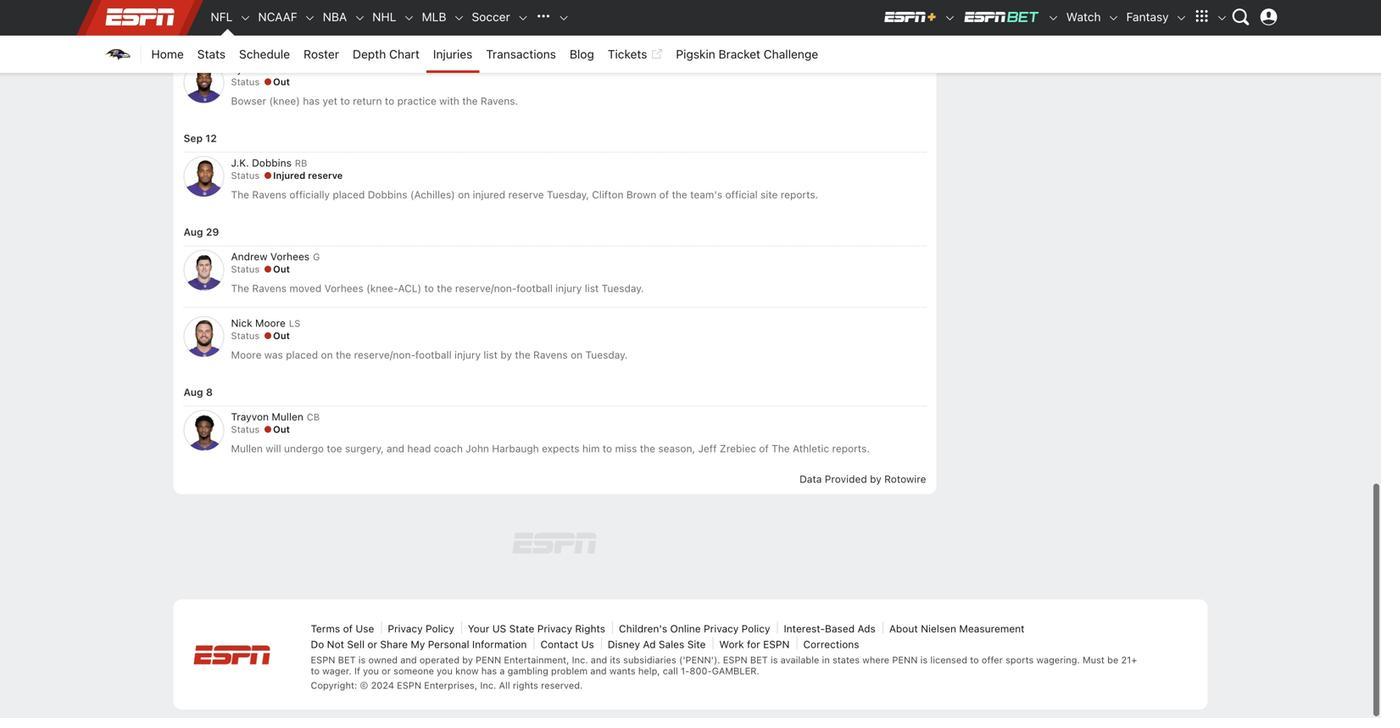 Task type: vqa. For each thing, say whether or not it's contained in the screenshot.
Your US State Privacy Rights
yes



Task type: describe. For each thing, give the bounding box(es) containing it.
mlb
[[422, 11, 447, 25]]

terms of use link
[[311, 625, 374, 637]]

placed inside list
[[286, 351, 318, 363]]

2024
[[371, 682, 394, 693]]

privacy policy link
[[388, 625, 454, 637]]

more sports image
[[558, 14, 570, 26]]

official
[[726, 191, 758, 202]]

sell
[[347, 640, 365, 652]]

1 vertical spatial jeff
[[698, 445, 717, 456]]

0 horizontal spatial reports.
[[678, 3, 715, 15]]

1 vertical spatial tuesday.
[[586, 351, 628, 363]]

0 horizontal spatial football
[[416, 351, 452, 363]]

aug for aug 29
[[184, 228, 203, 240]]

sep
[[184, 134, 203, 146]]

states
[[833, 656, 860, 667]]

team's
[[691, 191, 723, 202]]

2 policy from the left
[[742, 625, 771, 637]]

ad
[[643, 640, 656, 652]]

aug 8
[[184, 388, 213, 400]]

surgery,
[[345, 445, 384, 456]]

list inside standings page main content
[[184, 252, 927, 367]]

measurement
[[960, 625, 1025, 637]]

injured
[[473, 191, 506, 202]]

global navigation element
[[97, 0, 1285, 37]]

and inside main content
[[387, 445, 405, 456]]

acl)
[[398, 284, 422, 296]]

1 is from the left
[[359, 656, 366, 667]]

pigskin
[[676, 49, 716, 63]]

rotowire
[[885, 475, 927, 487]]

0 vertical spatial list
[[585, 284, 599, 296]]

gambling
[[508, 667, 549, 679]]

information
[[472, 640, 527, 652]]

watch image
[[1108, 14, 1120, 26]]

espn more sports home page image
[[531, 6, 556, 31]]

1 horizontal spatial zrebiec
[[720, 445, 756, 456]]

0 horizontal spatial reserve
[[308, 172, 343, 183]]

1 horizontal spatial injury
[[556, 284, 582, 296]]

espn image
[[194, 648, 270, 667]]

online
[[671, 625, 701, 637]]

entertainment,
[[504, 656, 569, 667]]

1 vertical spatial bowser
[[231, 97, 266, 109]]

must
[[1083, 656, 1105, 667]]

yet
[[323, 97, 338, 109]]

0 horizontal spatial athletic
[[638, 3, 675, 15]]

nfl
[[211, 11, 233, 25]]

29
[[206, 228, 219, 240]]

bracket
[[719, 49, 761, 63]]

tyus bowser image
[[184, 64, 224, 105]]

nba link
[[316, 0, 354, 37]]

status for nick
[[231, 332, 260, 343]]

mlb image
[[453, 14, 465, 26]]

1 vertical spatial reports.
[[781, 191, 819, 202]]

operated
[[420, 656, 460, 667]]

g
[[313, 253, 320, 264]]

all
[[499, 682, 510, 693]]

j.k. dobbins rb
[[231, 159, 307, 171]]

espn plus image
[[945, 14, 956, 26]]

to left wager.
[[311, 667, 320, 679]]

about nielsen measurement link
[[890, 625, 1025, 637]]

or inside the espn bet is owned and operated by penn entertainment, inc. and its subsidiaries ('penn'). espn bet is available in states where penn is licensed to offer sports wagering. must be 21+ to wager. if you or someone you know has a gambling problem and wants help, call 1-800-gambler. copyright: © 2024 espn enterprises, inc. all rights reserved.
[[382, 667, 391, 679]]

0 vertical spatial zrebiec
[[565, 3, 602, 15]]

1 horizontal spatial dobbins
[[368, 191, 408, 202]]

2 vertical spatial ravens
[[534, 351, 568, 363]]

rights
[[575, 625, 606, 637]]

depth chart link
[[346, 37, 427, 75]]

head
[[407, 445, 431, 456]]

blog link
[[563, 37, 601, 75]]

children's online privacy policy
[[619, 625, 771, 637]]

1 horizontal spatial espn bet image
[[1048, 14, 1060, 26]]

0 vertical spatial placed
[[333, 191, 365, 202]]

espn right for
[[763, 640, 790, 652]]

1-
[[681, 667, 690, 679]]

0 horizontal spatial mullen
[[231, 445, 263, 456]]

sep 12
[[184, 134, 217, 146]]

for
[[747, 640, 761, 652]]

j.k. dobbins image
[[184, 158, 224, 199]]

bowser (knee) has yet to return to practice with the ravens.
[[231, 97, 518, 109]]

nba
[[323, 11, 347, 25]]

injuries
[[433, 49, 473, 63]]

out for moore
[[273, 332, 290, 343]]

torn
[[448, 3, 468, 15]]

2 you from the left
[[437, 667, 453, 679]]

0 horizontal spatial injury
[[455, 351, 481, 363]]

1 bet from the left
[[338, 656, 356, 667]]

us
[[582, 640, 594, 652]]

pigskin bracket challenge
[[676, 49, 819, 63]]

its
[[610, 656, 621, 667]]

to right yet
[[340, 97, 350, 109]]

corrections
[[804, 640, 860, 652]]

0 horizontal spatial reserve/non-
[[354, 351, 416, 363]]

2 bet from the left
[[750, 656, 768, 667]]

the ravens officially placed dobbins (achilles) on injured reserve tuesday, clifton brown of the team's official site reports.
[[231, 191, 819, 202]]

enterprises,
[[424, 682, 478, 693]]

your
[[468, 625, 490, 637]]

week,
[[513, 3, 541, 15]]

tickets
[[608, 49, 647, 63]]

nick
[[231, 319, 252, 331]]

external link image
[[651, 46, 663, 66]]

to right return
[[385, 97, 395, 109]]

status for tyus
[[231, 78, 260, 89]]

toe
[[327, 445, 342, 456]]

offer
[[982, 656, 1003, 667]]

officially
[[290, 191, 330, 202]]

1 penn from the left
[[476, 656, 501, 667]]

status for andrew
[[231, 266, 260, 277]]

your us state privacy rights link
[[468, 625, 606, 637]]

has inside standings page main content
[[303, 97, 320, 109]]

0 horizontal spatial espn bet image
[[963, 12, 1041, 25]]

andrew vorhees g
[[231, 252, 320, 264]]

last
[[493, 3, 510, 15]]

do
[[311, 640, 324, 652]]

interest-based ads link
[[784, 625, 876, 637]]

watch link
[[1060, 0, 1108, 37]]

(achilles)
[[410, 191, 455, 202]]

2 horizontal spatial by
[[870, 475, 882, 487]]

2 vertical spatial reports.
[[832, 445, 870, 456]]

work
[[720, 640, 744, 652]]

©
[[360, 682, 368, 693]]

nba image
[[354, 14, 366, 26]]

practice
[[397, 97, 437, 109]]

disney
[[608, 640, 640, 652]]

1 horizontal spatial more espn image
[[1217, 14, 1229, 26]]

8
[[206, 388, 213, 400]]

1 you from the left
[[363, 667, 379, 679]]

0 horizontal spatial more espn image
[[1190, 6, 1215, 31]]

profile management image
[[1261, 10, 1278, 27]]

children's
[[619, 625, 668, 637]]

to right the acl)
[[424, 284, 434, 296]]

share
[[380, 640, 408, 652]]

transactions
[[486, 49, 556, 63]]

nielsen
[[921, 625, 957, 637]]

rb
[[295, 160, 307, 171]]

andrew
[[231, 252, 268, 264]]

0 horizontal spatial inc.
[[480, 682, 496, 693]]

ravens.
[[481, 97, 518, 109]]

depth chart
[[353, 49, 420, 63]]

in
[[822, 656, 830, 667]]

tuesday,
[[547, 191, 589, 202]]

3 is from the left
[[921, 656, 928, 667]]

terms
[[311, 625, 340, 637]]

oct 16
[[184, 40, 216, 52]]

status for j.k.
[[231, 172, 260, 183]]

gambler.
[[712, 667, 760, 679]]

0 horizontal spatial on
[[321, 351, 333, 363]]

corrections link
[[804, 640, 860, 652]]

0 horizontal spatial list
[[484, 351, 498, 363]]



Task type: locate. For each thing, give the bounding box(es) containing it.
or inside about nielsen measurement do not sell or share my personal information
[[368, 640, 377, 652]]

vorhees
[[270, 252, 310, 264], [324, 284, 364, 296]]

ls
[[289, 320, 300, 331]]

0 horizontal spatial penn
[[476, 656, 501, 667]]

1 horizontal spatial by
[[501, 351, 512, 363]]

expects
[[542, 445, 580, 456]]

1 vertical spatial zrebiec
[[720, 445, 756, 456]]

has right the know
[[481, 667, 497, 679]]

privacy up "work"
[[704, 625, 739, 637]]

rights
[[513, 682, 539, 693]]

0 vertical spatial tuesday.
[[602, 284, 644, 296]]

oct
[[184, 40, 202, 52]]

of inside ojabo underwent surgery to repair a partially torn acl last week, jeff zrebiec of the athletic reports. link
[[605, 3, 614, 15]]

out for bowser
[[273, 78, 290, 89]]

or right sell
[[368, 640, 377, 652]]

ravens for officially
[[252, 191, 287, 202]]

1 horizontal spatial has
[[481, 667, 497, 679]]

placed right was
[[286, 351, 318, 363]]

0 horizontal spatial you
[[363, 667, 379, 679]]

1 vertical spatial ravens
[[252, 284, 287, 296]]

work for espn
[[720, 640, 790, 652]]

1 horizontal spatial policy
[[742, 625, 771, 637]]

fantasy
[[1127, 11, 1169, 25]]

nhl
[[373, 11, 397, 25]]

1 vertical spatial moore
[[231, 351, 262, 363]]

0 vertical spatial football
[[517, 284, 553, 296]]

2 horizontal spatial privacy
[[704, 625, 739, 637]]

1 out from the top
[[273, 78, 290, 89]]

nhl image
[[403, 14, 415, 26]]

1 horizontal spatial penn
[[893, 656, 918, 667]]

0 vertical spatial vorhees
[[270, 252, 310, 264]]

bowser down the schedule
[[257, 65, 292, 77]]

is
[[359, 656, 366, 667], [771, 656, 778, 667], [921, 656, 928, 667]]

0 horizontal spatial by
[[462, 656, 473, 667]]

injured reserve
[[273, 172, 343, 183]]

1 horizontal spatial list
[[585, 284, 599, 296]]

jeff right season,
[[698, 445, 717, 456]]

sports
[[1006, 656, 1034, 667]]

athletic up external link image
[[638, 3, 675, 15]]

1 vertical spatial reserve/non-
[[354, 351, 416, 363]]

site
[[761, 191, 778, 202]]

1 vertical spatial by
[[870, 475, 882, 487]]

1 status from the top
[[231, 78, 260, 89]]

penn down information
[[476, 656, 501, 667]]

to left offer
[[970, 656, 979, 667]]

ncaaf
[[258, 11, 297, 25]]

800-
[[690, 667, 712, 679]]

your us state privacy rights
[[468, 625, 606, 637]]

tuesday.
[[602, 284, 644, 296], [586, 351, 628, 363]]

zrebiec right espn more sports home page icon
[[565, 3, 602, 15]]

the ravens moved vorhees (knee-acl) to the reserve/non-football injury list tuesday.
[[231, 284, 644, 296]]

home
[[151, 49, 184, 63]]

nfl link
[[204, 0, 240, 37]]

2 penn from the left
[[893, 656, 918, 667]]

or up 2024
[[382, 667, 391, 679]]

nick moore ls
[[231, 319, 300, 331]]

my
[[411, 640, 425, 652]]

1 vertical spatial list
[[484, 351, 498, 363]]

0 vertical spatial has
[[303, 97, 320, 109]]

privacy up share
[[388, 625, 423, 637]]

2 privacy from the left
[[537, 625, 572, 637]]

2 out from the top
[[273, 266, 290, 277]]

standings page main content
[[173, 0, 954, 588]]

inc.
[[572, 656, 588, 667], [480, 682, 496, 693]]

2 horizontal spatial on
[[571, 351, 583, 363]]

policy up personal
[[426, 625, 454, 637]]

0 horizontal spatial policy
[[426, 625, 454, 637]]

vorhees left g
[[270, 252, 310, 264]]

you
[[363, 667, 379, 679], [437, 667, 453, 679]]

0 vertical spatial reports.
[[678, 3, 715, 15]]

a right nhl
[[398, 3, 404, 15]]

has left yet
[[303, 97, 320, 109]]

contact us
[[541, 640, 594, 652]]

1 privacy from the left
[[388, 625, 423, 637]]

1 horizontal spatial inc.
[[572, 656, 588, 667]]

a inside the espn bet is owned and operated by penn entertainment, inc. and its subsidiaries ('penn'). espn bet is available in states where penn is licensed to offer sports wagering. must be 21+ to wager. if you or someone you know has a gambling problem and wants help, call 1-800-gambler. copyright: © 2024 espn enterprises, inc. all rights reserved.
[[500, 667, 505, 679]]

is down "work for espn"
[[771, 656, 778, 667]]

1 vertical spatial dobbins
[[368, 191, 408, 202]]

inc. down us
[[572, 656, 588, 667]]

bet
[[338, 656, 356, 667], [750, 656, 768, 667]]

reports. up pigskin
[[678, 3, 715, 15]]

problem
[[551, 667, 588, 679]]

0 horizontal spatial privacy
[[388, 625, 423, 637]]

0 horizontal spatial or
[[368, 640, 377, 652]]

out down andrew vorhees g
[[273, 266, 290, 277]]

0 vertical spatial reserve
[[308, 172, 343, 183]]

1 policy from the left
[[426, 625, 454, 637]]

out down the trayvon mullen cb
[[273, 426, 290, 437]]

list containing andrew vorhees
[[184, 252, 927, 367]]

0 vertical spatial moore
[[255, 319, 286, 331]]

ncaaf image
[[304, 14, 316, 26]]

espn down do on the left of the page
[[311, 656, 335, 667]]

all nfl news section
[[954, 0, 1208, 588]]

cb
[[307, 414, 320, 425]]

home link
[[145, 37, 191, 75]]

moore left was
[[231, 351, 262, 363]]

aug left 29
[[184, 228, 203, 240]]

bet down "work for espn"
[[750, 656, 768, 667]]

1 vertical spatial vorhees
[[324, 284, 364, 296]]

0 horizontal spatial vorhees
[[270, 252, 310, 264]]

0 vertical spatial reserve/non-
[[455, 284, 517, 296]]

0 horizontal spatial a
[[398, 3, 404, 15]]

list
[[585, 284, 599, 296], [484, 351, 498, 363]]

of inside legal footer navigation element
[[343, 625, 353, 637]]

status down 'nick'
[[231, 332, 260, 343]]

1 vertical spatial injury
[[455, 351, 481, 363]]

moore left ls
[[255, 319, 286, 331]]

status down andrew
[[231, 266, 260, 277]]

2 is from the left
[[771, 656, 778, 667]]

1 horizontal spatial vorhees
[[324, 284, 364, 296]]

out for mullen
[[273, 426, 290, 437]]

soccer image
[[517, 14, 529, 26]]

4 status from the top
[[231, 332, 260, 343]]

1 vertical spatial a
[[500, 667, 505, 679]]

you up enterprises,
[[437, 667, 453, 679]]

tyus
[[231, 65, 254, 77]]

to left repair
[[355, 3, 365, 15]]

1 horizontal spatial placed
[[333, 191, 365, 202]]

chart
[[389, 49, 420, 63]]

1 horizontal spatial is
[[771, 656, 778, 667]]

1 vertical spatial has
[[481, 667, 497, 679]]

privacy up contact
[[537, 625, 572, 637]]

1 horizontal spatial football
[[517, 284, 553, 296]]

miss
[[615, 445, 637, 456]]

nfl image
[[240, 14, 251, 26]]

2 vertical spatial by
[[462, 656, 473, 667]]

list
[[184, 252, 927, 367]]

status down "trayvon"
[[231, 426, 260, 437]]

espn bet image right espn plus icon
[[963, 12, 1041, 25]]

to right him
[[603, 445, 612, 456]]

not
[[327, 640, 344, 652]]

undergo
[[284, 445, 324, 456]]

espn bet image
[[963, 12, 1041, 25], [1048, 14, 1060, 26]]

fantasy image
[[1176, 14, 1188, 26]]

owned
[[369, 656, 398, 667]]

0 vertical spatial inc.
[[572, 656, 588, 667]]

coach
[[434, 445, 463, 456]]

moore
[[255, 319, 286, 331], [231, 351, 262, 363]]

reports.
[[678, 3, 715, 15], [781, 191, 819, 202], [832, 445, 870, 456]]

contact
[[541, 640, 579, 652]]

roster link
[[297, 37, 346, 75]]

0 vertical spatial athletic
[[638, 3, 675, 15]]

1 vertical spatial reserve
[[508, 191, 544, 202]]

3 out from the top
[[273, 332, 290, 343]]

inc. left "all"
[[480, 682, 496, 693]]

21+
[[1122, 656, 1138, 667]]

andrew vorhees image
[[184, 252, 224, 292]]

reserve up officially
[[308, 172, 343, 183]]

5 status from the top
[[231, 426, 260, 437]]

licensed
[[931, 656, 968, 667]]

0 vertical spatial or
[[368, 640, 377, 652]]

schedule
[[239, 49, 290, 63]]

dobbins left '(achilles)'
[[368, 191, 408, 202]]

out for vorhees
[[273, 266, 290, 277]]

is down sell
[[359, 656, 366, 667]]

by inside the espn bet is owned and operated by penn entertainment, inc. and its subsidiaries ('penn'). espn bet is available in states where penn is licensed to offer sports wagering. must be 21+ to wager. if you or someone you know has a gambling problem and wants help, call 1-800-gambler. copyright: © 2024 espn enterprises, inc. all rights reserved.
[[462, 656, 473, 667]]

2 aug from the top
[[184, 388, 203, 400]]

1 vertical spatial placed
[[286, 351, 318, 363]]

status down tyus
[[231, 78, 260, 89]]

trayvon mullen image
[[184, 412, 224, 453]]

on
[[458, 191, 470, 202], [321, 351, 333, 363], [571, 351, 583, 363]]

0 horizontal spatial dobbins
[[252, 159, 292, 171]]

ravens for moved
[[252, 284, 287, 296]]

zrebiec right season,
[[720, 445, 756, 456]]

1 vertical spatial mullen
[[231, 445, 263, 456]]

reserve/non- down (knee-
[[354, 351, 416, 363]]

call
[[663, 667, 678, 679]]

1 horizontal spatial jeff
[[698, 445, 717, 456]]

brown
[[627, 191, 657, 202]]

1 horizontal spatial you
[[437, 667, 453, 679]]

athletic up data
[[793, 445, 830, 456]]

1 horizontal spatial athletic
[[793, 445, 830, 456]]

1 horizontal spatial on
[[458, 191, 470, 202]]

mullen left will
[[231, 445, 263, 456]]

wagering.
[[1037, 656, 1080, 667]]

0 vertical spatial by
[[501, 351, 512, 363]]

0 vertical spatial mullen
[[272, 413, 304, 425]]

1 horizontal spatial reports.
[[781, 191, 819, 202]]

0 vertical spatial aug
[[184, 228, 203, 240]]

bowser down tyus
[[231, 97, 266, 109]]

espn down someone at the left of the page
[[397, 682, 422, 693]]

2 status from the top
[[231, 172, 260, 183]]

reports. right site
[[781, 191, 819, 202]]

schedule link
[[232, 37, 297, 75]]

1 vertical spatial athletic
[[793, 445, 830, 456]]

reserve right injured
[[508, 191, 544, 202]]

legal footer navigation element
[[304, 622, 1167, 693]]

0 vertical spatial dobbins
[[252, 159, 292, 171]]

vorhees left (knee-
[[324, 284, 364, 296]]

watch
[[1067, 11, 1101, 25]]

a up "all"
[[500, 667, 505, 679]]

you right if
[[363, 667, 379, 679]]

more espn image
[[1190, 6, 1215, 31], [1217, 14, 1229, 26]]

espn+ image
[[884, 12, 938, 25]]

provided
[[825, 475, 867, 487]]

underwent
[[262, 3, 313, 15]]

bet down sell
[[338, 656, 356, 667]]

0 horizontal spatial placed
[[286, 351, 318, 363]]

1 vertical spatial aug
[[184, 388, 203, 400]]

0 horizontal spatial has
[[303, 97, 320, 109]]

mullen left cb
[[272, 413, 304, 425]]

dobbins up injured
[[252, 159, 292, 171]]

aug for aug 8
[[184, 388, 203, 400]]

espn down "work"
[[723, 656, 748, 667]]

tickets link
[[601, 37, 670, 75]]

nick moore image
[[184, 318, 224, 359]]

1 horizontal spatial a
[[500, 667, 505, 679]]

athletic
[[638, 3, 675, 15], [793, 445, 830, 456]]

aug 29
[[184, 228, 219, 240]]

a inside main content
[[398, 3, 404, 15]]

reserve/non- right the acl)
[[455, 284, 517, 296]]

injury
[[556, 284, 582, 296], [455, 351, 481, 363]]

penn right where
[[893, 656, 918, 667]]

status down j.k.
[[231, 172, 260, 183]]

0 vertical spatial bowser
[[257, 65, 292, 77]]

1 vertical spatial inc.
[[480, 682, 496, 693]]

clifton
[[592, 191, 624, 202]]

ojabo underwent surgery to repair a partially torn acl last week, jeff zrebiec of the athletic reports.
[[231, 3, 715, 15]]

1 horizontal spatial or
[[382, 667, 391, 679]]

reports. up provided
[[832, 445, 870, 456]]

(knee)
[[269, 97, 300, 109]]

4 out from the top
[[273, 426, 290, 437]]

0 vertical spatial injury
[[556, 284, 582, 296]]

mullen
[[272, 413, 304, 425], [231, 445, 263, 456]]

trayvon mullen cb
[[231, 413, 320, 425]]

out down tyus bowser lb
[[273, 78, 290, 89]]

0 horizontal spatial jeff
[[544, 3, 562, 15]]

policy up work for espn link
[[742, 625, 771, 637]]

1 horizontal spatial reserve/non-
[[455, 284, 517, 296]]

football
[[517, 284, 553, 296], [416, 351, 452, 363]]

of
[[605, 3, 614, 15], [660, 191, 669, 202], [759, 445, 769, 456], [343, 625, 353, 637]]

3 privacy from the left
[[704, 625, 739, 637]]

aug left 8
[[184, 388, 203, 400]]

16
[[204, 40, 216, 52]]

placed right officially
[[333, 191, 365, 202]]

has inside the espn bet is owned and operated by penn entertainment, inc. and its subsidiaries ('penn'). espn bet is available in states where penn is licensed to offer sports wagering. must be 21+ to wager. if you or someone you know has a gambling problem and wants help, call 1-800-gambler. copyright: © 2024 espn enterprises, inc. all rights reserved.
[[481, 667, 497, 679]]

out down ls
[[273, 332, 290, 343]]

1 aug from the top
[[184, 228, 203, 240]]

2 horizontal spatial reports.
[[832, 445, 870, 456]]

ravens
[[252, 191, 287, 202], [252, 284, 287, 296], [534, 351, 568, 363]]

1 horizontal spatial privacy
[[537, 625, 572, 637]]

lb
[[295, 66, 307, 77]]

0 vertical spatial a
[[398, 3, 404, 15]]

1 horizontal spatial bet
[[750, 656, 768, 667]]

3 status from the top
[[231, 266, 260, 277]]

available
[[781, 656, 820, 667]]

1 vertical spatial football
[[416, 351, 452, 363]]

is left licensed
[[921, 656, 928, 667]]

harbaugh
[[492, 445, 539, 456]]

0 horizontal spatial is
[[359, 656, 366, 667]]

status
[[231, 78, 260, 89], [231, 172, 260, 183], [231, 266, 260, 277], [231, 332, 260, 343], [231, 426, 260, 437]]

2 horizontal spatial is
[[921, 656, 928, 667]]

1 horizontal spatial mullen
[[272, 413, 304, 425]]

page footer region
[[173, 596, 1208, 718]]

policy
[[426, 625, 454, 637], [742, 625, 771, 637]]

stats
[[197, 49, 226, 63]]

jeff right week,
[[544, 3, 562, 15]]

0 horizontal spatial bet
[[338, 656, 356, 667]]

ojabo
[[231, 3, 259, 15]]

where
[[863, 656, 890, 667]]

espn bet image left watch
[[1048, 14, 1060, 26]]

status for trayvon
[[231, 426, 260, 437]]



